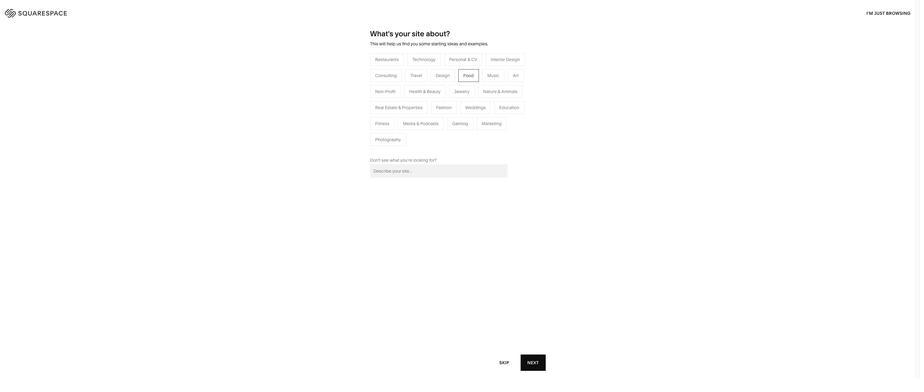 Task type: describe. For each thing, give the bounding box(es) containing it.
design inside interior design 'radio'
[[506, 57, 521, 62]]

& down weddings link
[[423, 129, 426, 135]]

professional services
[[336, 93, 379, 99]]

i'm just browsing link
[[867, 5, 912, 21]]

travel inside radio
[[411, 73, 422, 78]]

Fitness radio
[[370, 117, 395, 130]]

real estate & properties link
[[400, 129, 454, 135]]

technology
[[413, 57, 436, 62]]

for?
[[430, 158, 437, 163]]

Personal & CV radio
[[445, 53, 483, 66]]

what
[[390, 158, 400, 163]]

& right community
[[361, 111, 363, 117]]

& right health
[[424, 89, 426, 94]]

home & decor link
[[464, 84, 500, 90]]

Real Estate & Properties radio
[[370, 101, 428, 114]]

in
[[904, 9, 909, 15]]

Travel radio
[[406, 69, 428, 82]]

your
[[395, 29, 411, 38]]

find
[[403, 41, 410, 47]]

Art radio
[[508, 69, 524, 82]]

photography
[[376, 137, 401, 142]]

& up events
[[399, 105, 401, 110]]

Gaming radio
[[447, 117, 474, 130]]

non- inside option
[[376, 89, 386, 94]]

browsing
[[887, 10, 912, 16]]

home
[[464, 84, 476, 90]]

profit
[[386, 89, 396, 94]]

community
[[336, 111, 360, 117]]

1 horizontal spatial restaurants
[[400, 93, 424, 99]]

ideas
[[448, 41, 459, 47]]

squarespace logo image
[[12, 7, 83, 17]]

you're
[[401, 158, 413, 163]]

skip
[[500, 360, 510, 366]]

see
[[382, 158, 389, 163]]

starting
[[432, 41, 447, 47]]

interior
[[491, 57, 505, 62]]

events link
[[400, 111, 420, 117]]

log
[[893, 9, 903, 15]]

will
[[380, 41, 386, 47]]

nature & animals down home & decor link
[[464, 93, 498, 99]]

animals inside 'radio'
[[502, 89, 518, 94]]

non-profit
[[376, 89, 396, 94]]

i'm
[[867, 10, 874, 16]]

decor
[[481, 84, 493, 90]]

beauty
[[427, 89, 441, 94]]

& right the home
[[477, 84, 480, 90]]

jewelry
[[455, 89, 470, 94]]

consulting
[[376, 73, 397, 78]]

next
[[528, 360, 539, 366]]

fashion
[[437, 105, 452, 110]]

community & non-profits link
[[336, 111, 393, 117]]

next button
[[521, 355, 546, 371]]

professional services link
[[336, 93, 385, 99]]

Photography radio
[[370, 133, 406, 146]]

some
[[419, 41, 431, 47]]

professional
[[336, 93, 361, 99]]

Food radio
[[459, 69, 479, 82]]

you
[[411, 41, 418, 47]]

personal & cv
[[450, 57, 478, 62]]

don't see what you're looking for?
[[370, 158, 437, 163]]

food
[[464, 73, 474, 78]]

restaurants inside radio
[[376, 57, 399, 62]]

events
[[400, 111, 414, 117]]

1 vertical spatial estate
[[410, 129, 422, 135]]

& down restaurants "link"
[[414, 102, 417, 108]]

0 vertical spatial media
[[400, 102, 413, 108]]

dario image
[[381, 207, 536, 380]]

fitness link
[[464, 102, 484, 108]]



Task type: vqa. For each thing, say whether or not it's contained in the screenshot.
Enterprise Blog link
no



Task type: locate. For each thing, give the bounding box(es) containing it.
1 horizontal spatial nature
[[484, 89, 497, 94]]

Restaurants radio
[[370, 53, 404, 66]]

non- up fitness radio
[[364, 111, 375, 117]]

media & podcasts
[[400, 102, 436, 108], [403, 121, 439, 126]]

1 horizontal spatial properties
[[427, 129, 448, 135]]

1 horizontal spatial real
[[400, 129, 409, 135]]

real up profits
[[376, 105, 384, 110]]

music
[[488, 73, 500, 78]]

1 vertical spatial fitness
[[376, 121, 390, 126]]

weddings down nature & animals link
[[466, 105, 486, 110]]

real down weddings link
[[400, 129, 409, 135]]

1 vertical spatial real estate & properties
[[400, 129, 448, 135]]

personal
[[450, 57, 467, 62]]

media down the events link
[[403, 121, 416, 126]]

community & non-profits
[[336, 111, 387, 117]]

Music radio
[[483, 69, 505, 82]]

health & beauty
[[410, 89, 441, 94]]

nature
[[484, 89, 497, 94], [464, 93, 478, 99]]

media & podcasts up real estate & properties link
[[403, 121, 439, 126]]

Weddings radio
[[461, 101, 491, 114]]

profits
[[375, 111, 387, 117]]

0 vertical spatial real estate & properties
[[376, 105, 423, 110]]

1 vertical spatial real
[[400, 129, 409, 135]]

0 horizontal spatial nature
[[464, 93, 478, 99]]

restaurants down travel link
[[400, 93, 424, 99]]

podcasts
[[418, 102, 436, 108], [421, 121, 439, 126]]

nature & animals down music
[[484, 89, 518, 94]]

fitness down nature & animals link
[[464, 102, 478, 108]]

0 horizontal spatial fitness
[[376, 121, 390, 126]]

real estate & properties down weddings link
[[400, 129, 448, 135]]

properties
[[402, 105, 423, 110], [427, 129, 448, 135]]

and
[[460, 41, 467, 47]]

1 vertical spatial travel
[[400, 84, 412, 90]]

design right interior
[[506, 57, 521, 62]]

Don't see what you're looking for? field
[[370, 165, 508, 178]]

Education radio
[[495, 101, 525, 114]]

just
[[875, 10, 886, 16]]

0 vertical spatial design
[[506, 57, 521, 62]]

squarespace logo link
[[12, 7, 191, 17]]

&
[[468, 57, 471, 62], [477, 84, 480, 90], [424, 89, 426, 94], [498, 89, 501, 94], [479, 93, 481, 99], [414, 102, 417, 108], [399, 105, 401, 110], [361, 111, 363, 117], [417, 121, 420, 126], [423, 129, 426, 135]]

i'm just browsing
[[867, 10, 912, 16]]

travel up travel link
[[411, 73, 422, 78]]

1 horizontal spatial non-
[[376, 89, 386, 94]]

travel
[[411, 73, 422, 78], [400, 84, 412, 90]]

animals down 'decor'
[[482, 93, 498, 99]]

media & podcasts link
[[400, 102, 442, 108]]

0 vertical spatial weddings
[[466, 105, 486, 110]]

don't
[[370, 158, 381, 163]]

0 vertical spatial non-
[[376, 89, 386, 94]]

real estate & properties
[[376, 105, 423, 110], [400, 129, 448, 135]]

1 horizontal spatial design
[[506, 57, 521, 62]]

gaming
[[453, 121, 469, 126]]

0 horizontal spatial properties
[[402, 105, 423, 110]]

nature inside 'radio'
[[484, 89, 497, 94]]

podcasts up real estate & properties link
[[421, 121, 439, 126]]

estate down weddings link
[[410, 129, 422, 135]]

& inside 'radio'
[[498, 89, 501, 94]]

site
[[412, 29, 425, 38]]

education
[[500, 105, 520, 110]]

0 vertical spatial real
[[376, 105, 384, 110]]

0 horizontal spatial weddings
[[400, 120, 421, 126]]

Design radio
[[431, 69, 455, 82]]

& down home & decor
[[479, 93, 481, 99]]

weddings inside radio
[[466, 105, 486, 110]]

Media & Podcasts radio
[[398, 117, 444, 130]]

non- down 'consulting' radio
[[376, 89, 386, 94]]

0 horizontal spatial estate
[[385, 105, 398, 110]]

art
[[513, 73, 519, 78]]

non-
[[376, 89, 386, 94], [364, 111, 375, 117]]

0 vertical spatial travel
[[411, 73, 422, 78]]

podcasts down the health & beauty
[[418, 102, 436, 108]]

properties inside radio
[[402, 105, 423, 110]]

0 vertical spatial estate
[[385, 105, 398, 110]]

1 vertical spatial media & podcasts
[[403, 121, 439, 126]]

0 horizontal spatial animals
[[482, 93, 498, 99]]

marketing
[[482, 121, 502, 126]]

Fashion radio
[[431, 101, 457, 114]]

design inside design radio
[[436, 73, 450, 78]]

health
[[410, 89, 422, 94]]

log             in link
[[893, 9, 909, 15]]

estate
[[385, 105, 398, 110], [410, 129, 422, 135]]

properties down fashion
[[427, 129, 448, 135]]

media up events
[[400, 102, 413, 108]]

dario element
[[381, 207, 536, 380]]

Consulting radio
[[370, 69, 402, 82]]

design
[[506, 57, 521, 62], [436, 73, 450, 78]]

skip button
[[493, 355, 517, 372]]

properties up the events link
[[402, 105, 423, 110]]

estate up profits
[[385, 105, 398, 110]]

1 horizontal spatial animals
[[502, 89, 518, 94]]

weddings down the events link
[[400, 120, 421, 126]]

Jewelry radio
[[450, 85, 475, 98]]

Non-Profit radio
[[370, 85, 401, 98]]

travel up restaurants "link"
[[400, 84, 412, 90]]

1 vertical spatial design
[[436, 73, 450, 78]]

home & decor
[[464, 84, 493, 90]]

examples.
[[468, 41, 489, 47]]

0 horizontal spatial non-
[[364, 111, 375, 117]]

interior design
[[491, 57, 521, 62]]

1 vertical spatial non-
[[364, 111, 375, 117]]

1 vertical spatial weddings
[[400, 120, 421, 126]]

0 vertical spatial media & podcasts
[[400, 102, 436, 108]]

& inside option
[[417, 121, 420, 126]]

fitness down profits
[[376, 121, 390, 126]]

0 vertical spatial properties
[[402, 105, 423, 110]]

media & podcasts down restaurants "link"
[[400, 102, 436, 108]]

weddings link
[[400, 120, 427, 126]]

design up beauty
[[436, 73, 450, 78]]

real inside radio
[[376, 105, 384, 110]]

log             in
[[893, 9, 909, 15]]

restaurants up 'consulting' radio
[[376, 57, 399, 62]]

Marketing radio
[[477, 117, 507, 130]]

fitness
[[464, 102, 478, 108], [376, 121, 390, 126]]

real estate & properties up events
[[376, 105, 423, 110]]

Interior Design radio
[[486, 53, 526, 66]]

help
[[387, 41, 396, 47]]

0 horizontal spatial design
[[436, 73, 450, 78]]

us
[[397, 41, 402, 47]]

nature & animals inside 'radio'
[[484, 89, 518, 94]]

real estate & properties inside radio
[[376, 105, 423, 110]]

1 vertical spatial media
[[403, 121, 416, 126]]

0 horizontal spatial restaurants
[[376, 57, 399, 62]]

estate inside radio
[[385, 105, 398, 110]]

Health & Beauty radio
[[404, 85, 446, 98]]

1 horizontal spatial estate
[[410, 129, 422, 135]]

animals up education at the right
[[502, 89, 518, 94]]

weddings
[[466, 105, 486, 110], [400, 120, 421, 126]]

looking
[[414, 158, 429, 163]]

what's
[[370, 29, 394, 38]]

1 horizontal spatial weddings
[[466, 105, 486, 110]]

cv
[[472, 57, 478, 62]]

nature & animals
[[484, 89, 518, 94], [464, 93, 498, 99]]

1 horizontal spatial fitness
[[464, 102, 478, 108]]

about?
[[426, 29, 450, 38]]

& right 'decor'
[[498, 89, 501, 94]]

podcasts inside option
[[421, 121, 439, 126]]

what's your site about? this will help us find you some starting ideas and examples.
[[370, 29, 489, 47]]

real
[[376, 105, 384, 110], [400, 129, 409, 135]]

& left cv
[[468, 57, 471, 62]]

1 vertical spatial podcasts
[[421, 121, 439, 126]]

Technology radio
[[408, 53, 441, 66]]

0 vertical spatial fitness
[[464, 102, 478, 108]]

media inside option
[[403, 121, 416, 126]]

& up real estate & properties link
[[417, 121, 420, 126]]

1 vertical spatial properties
[[427, 129, 448, 135]]

Nature & Animals radio
[[479, 85, 523, 98]]

services
[[362, 93, 379, 99]]

media & podcasts inside option
[[403, 121, 439, 126]]

animals
[[502, 89, 518, 94], [482, 93, 498, 99]]

0 vertical spatial restaurants
[[376, 57, 399, 62]]

fitness inside radio
[[376, 121, 390, 126]]

restaurants
[[376, 57, 399, 62], [400, 93, 424, 99]]

0 horizontal spatial real
[[376, 105, 384, 110]]

restaurants link
[[400, 93, 430, 99]]

media
[[400, 102, 413, 108], [403, 121, 416, 126]]

0 vertical spatial podcasts
[[418, 102, 436, 108]]

1 vertical spatial restaurants
[[400, 93, 424, 99]]

this
[[370, 41, 379, 47]]

nature & animals link
[[464, 93, 504, 99]]

travel link
[[400, 84, 418, 90]]



